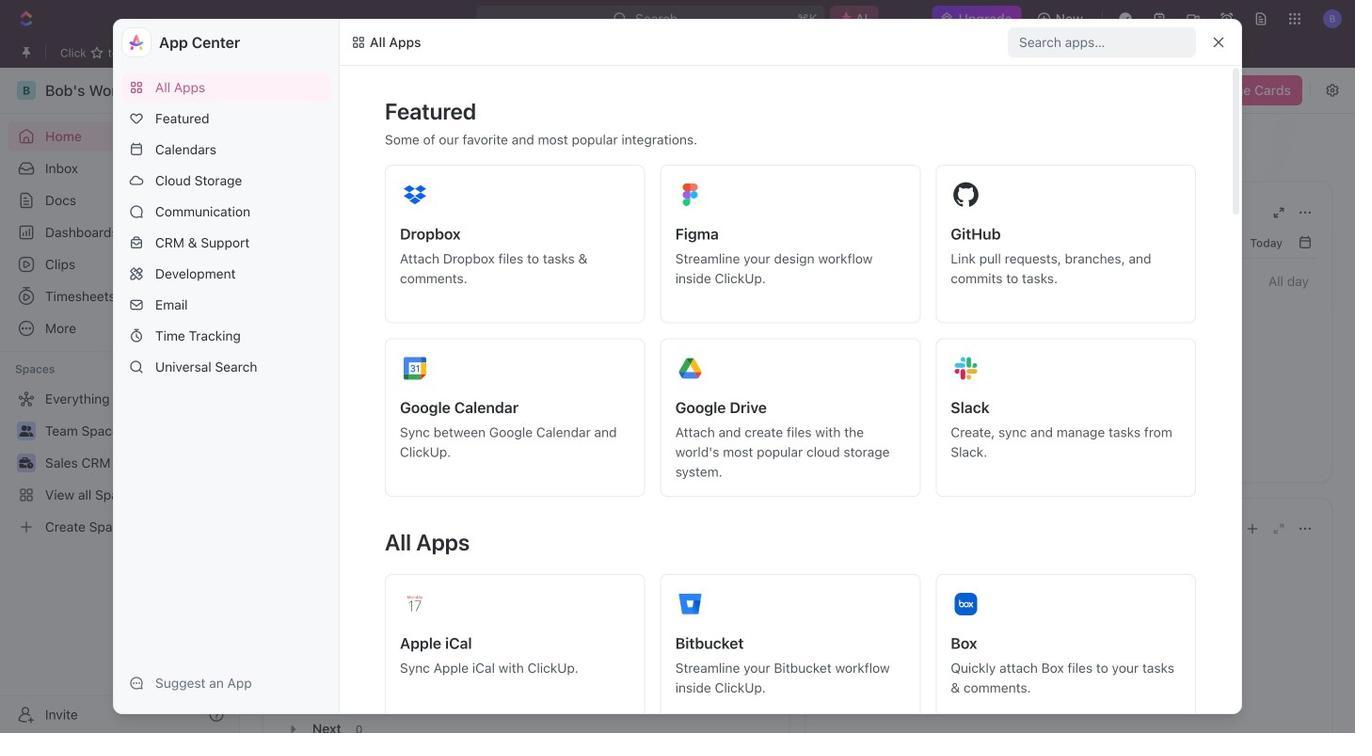 Task type: vqa. For each thing, say whether or not it's contained in the screenshot.
tree within Sidebar navigation
yes



Task type: describe. For each thing, give the bounding box(es) containing it.
Search apps… field
[[1019, 31, 1189, 54]]

sidebar navigation
[[0, 68, 240, 733]]

akvyc image
[[351, 35, 366, 50]]



Task type: locate. For each thing, give the bounding box(es) containing it.
tree
[[8, 384, 232, 542]]

dialog
[[113, 19, 1243, 733]]

tree inside sidebar navigation
[[8, 384, 232, 542]]

tab list
[[282, 544, 770, 590]]



